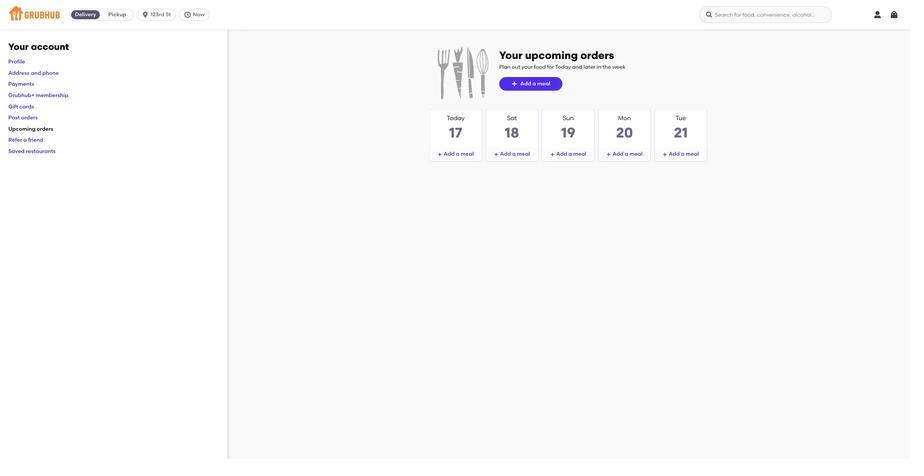 Task type: describe. For each thing, give the bounding box(es) containing it.
week
[[612, 64, 626, 70]]

Search for food, convenience, alcohol... search field
[[699, 6, 832, 23]]

a right refer
[[23, 137, 27, 144]]

a for 21
[[681, 151, 685, 157]]

17
[[449, 124, 462, 141]]

meal for 18
[[517, 151, 530, 157]]

payments
[[8, 81, 34, 88]]

add for 18
[[500, 151, 511, 157]]

add a meal for 17
[[444, 151, 474, 157]]

add a meal for 20
[[613, 151, 643, 157]]

svg image inside 123rd st button
[[142, 11, 149, 19]]

upcoming orders
[[8, 126, 53, 132]]

today 17
[[447, 115, 465, 141]]

later
[[584, 64, 595, 70]]

upcoming
[[8, 126, 35, 132]]

orders for upcoming orders
[[37, 126, 53, 132]]

friend
[[28, 137, 43, 144]]

a for 19
[[568, 151, 572, 157]]

123rd st button
[[137, 9, 179, 21]]

0 horizontal spatial today
[[447, 115, 465, 122]]

grubhub+ membership link
[[8, 92, 68, 99]]

main navigation navigation
[[0, 0, 910, 30]]

21
[[674, 124, 688, 141]]

out
[[512, 64, 520, 70]]

past orders link
[[8, 115, 38, 121]]

profile link
[[8, 59, 25, 65]]

membership
[[36, 92, 68, 99]]

add for 21
[[669, 151, 680, 157]]

and inside your upcoming orders plan out your food for today and later in the week
[[572, 64, 582, 70]]

refer
[[8, 137, 22, 144]]

123rd st
[[151, 11, 171, 18]]

now
[[193, 11, 205, 18]]

add a meal button down your
[[499, 77, 562, 91]]

upcoming orders link
[[8, 126, 53, 132]]

a down food
[[532, 81, 536, 87]]

in
[[597, 64, 601, 70]]

grubhub+ membership
[[8, 92, 68, 99]]

refer a friend link
[[8, 137, 43, 144]]

meal down food
[[537, 81, 550, 87]]

mon 20
[[616, 115, 633, 141]]

0 horizontal spatial and
[[31, 70, 41, 76]]

add a meal button for 17
[[430, 148, 481, 161]]

add down your
[[520, 81, 531, 87]]

meal for 19
[[573, 151, 586, 157]]

meal for 20
[[630, 151, 643, 157]]

add for 19
[[556, 151, 567, 157]]

your upcoming orders plan out your food for today and later in the week
[[499, 49, 626, 70]]

add for 17
[[444, 151, 455, 157]]

address and phone
[[8, 70, 59, 76]]

add a meal for 19
[[556, 151, 586, 157]]

phone
[[42, 70, 59, 76]]

add a meal down food
[[520, 81, 550, 87]]

orders for past orders
[[21, 115, 38, 121]]



Task type: locate. For each thing, give the bounding box(es) containing it.
refer a friend
[[8, 137, 43, 144]]

pickup
[[108, 11, 126, 18]]

19
[[561, 124, 575, 141]]

a down 18
[[512, 151, 516, 157]]

a down 20
[[625, 151, 628, 157]]

saved restaurants
[[8, 148, 56, 155]]

orders inside your upcoming orders plan out your food for today and later in the week
[[580, 49, 614, 62]]

food
[[534, 64, 546, 70]]

sun 19
[[561, 115, 575, 141]]

your account
[[8, 41, 69, 52]]

sat
[[507, 115, 517, 122]]

sat 18
[[505, 115, 519, 141]]

today inside your upcoming orders plan out your food for today and later in the week
[[555, 64, 571, 70]]

your for account
[[8, 41, 29, 52]]

add
[[520, 81, 531, 87], [444, 151, 455, 157], [500, 151, 511, 157], [556, 151, 567, 157], [613, 151, 623, 157], [669, 151, 680, 157]]

sun
[[563, 115, 574, 122]]

tue
[[676, 115, 686, 122]]

add down 17
[[444, 151, 455, 157]]

and left phone
[[31, 70, 41, 76]]

meal down the 21
[[686, 151, 699, 157]]

add a meal down 20
[[613, 151, 643, 157]]

add down 18
[[500, 151, 511, 157]]

a for 20
[[625, 151, 628, 157]]

today right for
[[555, 64, 571, 70]]

a for 17
[[456, 151, 459, 157]]

add a meal down 18
[[500, 151, 530, 157]]

0 vertical spatial orders
[[580, 49, 614, 62]]

svg image inside the now button
[[184, 11, 191, 19]]

add a meal button for 21
[[655, 148, 707, 161]]

a down the 21
[[681, 151, 685, 157]]

add a meal down 19
[[556, 151, 586, 157]]

meal down 20
[[630, 151, 643, 157]]

upcoming
[[525, 49, 578, 62]]

add a meal button down 19
[[543, 148, 594, 161]]

18
[[505, 124, 519, 141]]

1 vertical spatial today
[[447, 115, 465, 122]]

orders up 'upcoming orders'
[[21, 115, 38, 121]]

delivery
[[75, 11, 96, 18]]

delivery button
[[70, 9, 101, 21]]

past orders
[[8, 115, 38, 121]]

add a meal button down the 21
[[655, 148, 707, 161]]

account
[[31, 41, 69, 52]]

add down 19
[[556, 151, 567, 157]]

your up out
[[499, 49, 523, 62]]

meal down 17
[[461, 151, 474, 157]]

123rd
[[151, 11, 164, 18]]

1 vertical spatial orders
[[21, 115, 38, 121]]

add a meal button for 20
[[599, 148, 650, 161]]

grubhub+
[[8, 92, 35, 99]]

saved restaurants link
[[8, 148, 56, 155]]

0 vertical spatial today
[[555, 64, 571, 70]]

add a meal button for 19
[[543, 148, 594, 161]]

your for upcoming
[[499, 49, 523, 62]]

add a meal
[[520, 81, 550, 87], [444, 151, 474, 157], [500, 151, 530, 157], [556, 151, 586, 157], [613, 151, 643, 157], [669, 151, 699, 157]]

restaurants
[[26, 148, 56, 155]]

gift
[[8, 103, 18, 110]]

today up 17
[[447, 115, 465, 122]]

your
[[522, 64, 533, 70]]

20
[[616, 124, 633, 141]]

orders
[[580, 49, 614, 62], [21, 115, 38, 121], [37, 126, 53, 132]]

a down 17
[[456, 151, 459, 157]]

add down the 21
[[669, 151, 680, 157]]

payments link
[[8, 81, 34, 88]]

meal for 17
[[461, 151, 474, 157]]

the
[[603, 64, 611, 70]]

pickup button
[[101, 9, 133, 21]]

profile
[[8, 59, 25, 65]]

svg image
[[873, 10, 882, 19], [142, 11, 149, 19], [184, 11, 191, 19], [511, 81, 517, 87], [438, 153, 442, 157], [494, 153, 498, 157], [550, 153, 555, 157]]

and
[[572, 64, 582, 70], [31, 70, 41, 76]]

meal
[[537, 81, 550, 87], [461, 151, 474, 157], [517, 151, 530, 157], [573, 151, 586, 157], [630, 151, 643, 157], [686, 151, 699, 157]]

cards
[[19, 103, 34, 110]]

address and phone link
[[8, 70, 59, 76]]

add a meal button for 18
[[486, 148, 538, 161]]

2 vertical spatial orders
[[37, 126, 53, 132]]

today
[[555, 64, 571, 70], [447, 115, 465, 122]]

address
[[8, 70, 30, 76]]

now button
[[179, 9, 213, 21]]

a
[[532, 81, 536, 87], [23, 137, 27, 144], [456, 151, 459, 157], [512, 151, 516, 157], [568, 151, 572, 157], [625, 151, 628, 157], [681, 151, 685, 157]]

gift cards
[[8, 103, 34, 110]]

orders up the friend
[[37, 126, 53, 132]]

your
[[8, 41, 29, 52], [499, 49, 523, 62]]

for
[[547, 64, 554, 70]]

orders up "in"
[[580, 49, 614, 62]]

meal for 21
[[686, 151, 699, 157]]

gift cards link
[[8, 103, 34, 110]]

tue 21
[[674, 115, 688, 141]]

add for 20
[[613, 151, 623, 157]]

st
[[166, 11, 171, 18]]

saved
[[8, 148, 25, 155]]

your up profile
[[8, 41, 29, 52]]

add down 20
[[613, 151, 623, 157]]

add a meal button down 17
[[430, 148, 481, 161]]

plan
[[499, 64, 511, 70]]

add a meal down the 21
[[669, 151, 699, 157]]

add a meal for 18
[[500, 151, 530, 157]]

meal down 19
[[573, 151, 586, 157]]

past
[[8, 115, 20, 121]]

a for 18
[[512, 151, 516, 157]]

a down 19
[[568, 151, 572, 157]]

mon
[[618, 115, 631, 122]]

add a meal button
[[499, 77, 562, 91], [430, 148, 481, 161], [486, 148, 538, 161], [543, 148, 594, 161], [599, 148, 650, 161], [655, 148, 707, 161]]

add a meal button down 20
[[599, 148, 650, 161]]

add a meal for 21
[[669, 151, 699, 157]]

add a meal down 17
[[444, 151, 474, 157]]

1 horizontal spatial today
[[555, 64, 571, 70]]

meal down 18
[[517, 151, 530, 157]]

1 horizontal spatial and
[[572, 64, 582, 70]]

svg image
[[890, 10, 899, 19], [705, 11, 713, 19], [607, 153, 611, 157], [663, 153, 667, 157]]

and left later
[[572, 64, 582, 70]]

0 horizontal spatial your
[[8, 41, 29, 52]]

add a meal button down 18
[[486, 148, 538, 161]]

your inside your upcoming orders plan out your food for today and later in the week
[[499, 49, 523, 62]]

1 horizontal spatial your
[[499, 49, 523, 62]]



Task type: vqa. For each thing, say whether or not it's contained in the screenshot.
the top the 'orders'
yes



